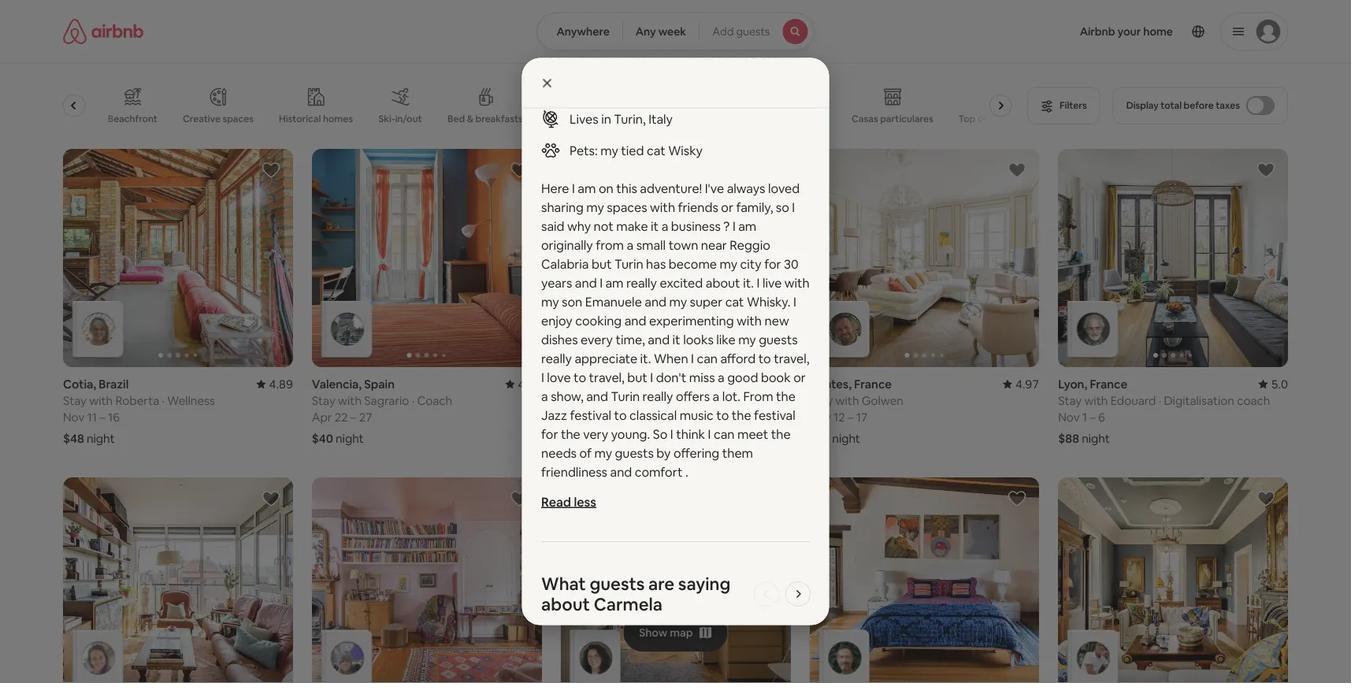 Task type: vqa. For each thing, say whether or not it's contained in the screenshot.


Task type: locate. For each thing, give the bounding box(es) containing it.
or right book
[[793, 370, 806, 386]]

1 horizontal spatial of
[[978, 113, 987, 125]]

i
[[611, 48, 614, 64], [572, 180, 575, 197], [792, 199, 795, 216], [732, 218, 736, 234], [599, 275, 603, 291], [757, 275, 760, 291], [793, 294, 796, 310], [691, 351, 694, 367], [541, 370, 544, 386], [650, 370, 653, 386], [670, 426, 673, 443], [708, 426, 711, 443]]

it
[[651, 218, 659, 234], [672, 332, 680, 348]]

– inside lyon, france stay with edouard · digitalisation coach nov 1 – 6 $88 night
[[1090, 410, 1096, 425]]

– left 27
[[351, 410, 357, 425]]

0 horizontal spatial it
[[651, 218, 659, 234]]

france
[[855, 377, 892, 392], [1090, 377, 1128, 392]]

really
[[626, 275, 657, 291], [541, 351, 572, 367], [642, 389, 673, 405]]

1 horizontal spatial 6
[[1099, 410, 1106, 425]]

can
[[697, 351, 718, 367], [714, 426, 735, 443]]

1 horizontal spatial for
[[712, 393, 728, 408]]

2 11 from the left
[[603, 410, 613, 425]]

creative
[[183, 113, 221, 125]]

1 horizontal spatial 11
[[603, 410, 613, 425]]

6 right 1
[[1099, 410, 1106, 425]]

torino,
[[561, 377, 599, 392]]

5 stay from the left
[[1059, 393, 1082, 408]]

the left world at the right of page
[[989, 113, 1004, 125]]

like
[[716, 332, 735, 348]]

stay down "cotia,"
[[63, 393, 87, 408]]

casas
[[852, 113, 879, 125]]

stay inside valencia, spain stay with sagrario · coach apr 22 – 27 $40 night
[[312, 393, 336, 408]]

2 horizontal spatial am
[[738, 218, 756, 234]]

spaces
[[223, 113, 254, 125], [607, 199, 647, 216]]

tied
[[621, 143, 644, 159]]

cycladic homes
[[548, 113, 619, 125]]

homes
[[323, 113, 353, 125], [589, 113, 619, 125]]

on
[[599, 180, 613, 197]]

1 – from the left
[[100, 410, 105, 425]]

1 vertical spatial or
[[793, 370, 806, 386]]

here
[[541, 180, 569, 197]]

with up 22
[[338, 393, 362, 408]]

6 for nov
[[585, 410, 592, 425]]

0 horizontal spatial or
[[721, 199, 733, 216]]

add to wishlist: mexico city, mexico image
[[1008, 490, 1027, 509]]

festival down from
[[754, 407, 795, 424]]

0 vertical spatial for
[[764, 256, 781, 272]]

read
[[541, 494, 571, 510]]

· inside lyon, france stay with edouard · digitalisation coach nov 1 – 6 $88 night
[[1159, 393, 1162, 408]]

1 horizontal spatial france
[[1090, 377, 1128, 392]]

5 night from the left
[[1082, 431, 1110, 446]]

· left 'coach'
[[412, 393, 415, 408]]

2 6 from the left
[[1099, 410, 1106, 425]]

1 11 from the left
[[87, 410, 97, 425]]

0 horizontal spatial travel,
[[589, 370, 624, 386]]

spaces down this
[[607, 199, 647, 216]]

0 vertical spatial really
[[626, 275, 657, 291]]

top of the world
[[959, 113, 1032, 125]]

night inside cotia, brazil stay with roberta · wellness nov 11 – 16 $48 night
[[87, 431, 115, 446]]

1 · from the left
[[162, 393, 165, 408]]

ski-in/out
[[379, 113, 422, 125]]

to right went
[[649, 48, 661, 64]]

book
[[761, 370, 791, 386]]

4.87 out of 5 average rating image
[[506, 377, 542, 392]]

0 horizontal spatial but
[[592, 256, 612, 272]]

0 vertical spatial it.
[[743, 275, 754, 291]]

· right roberta
[[162, 393, 165, 408]]

0 vertical spatial years
[[541, 275, 572, 291]]

1 horizontal spatial 4.87
[[767, 377, 791, 392]]

group
[[38, 75, 1032, 136], [63, 149, 293, 367], [312, 149, 542, 367], [561, 149, 791, 367], [810, 149, 1040, 367], [1059, 149, 1289, 367], [63, 478, 293, 683], [312, 478, 542, 683], [561, 478, 791, 683], [810, 478, 1040, 683], [1059, 478, 1289, 683]]

am left on
[[578, 180, 596, 197]]

– inside 'nantes, france stay with golwen nov 12 – 17 $76 night'
[[848, 410, 854, 425]]

travel, up book
[[774, 351, 809, 367]]

1 night from the left
[[87, 431, 115, 446]]

1 horizontal spatial festival
[[754, 407, 795, 424]]

homes right cycladic
[[589, 113, 619, 125]]

homes for historical homes
[[323, 113, 353, 125]]

a down make
[[627, 237, 633, 253]]

really up love
[[541, 351, 572, 367]]

to right love
[[573, 370, 586, 386]]

about inside what guests are saying about carmela
[[541, 593, 590, 616]]

0 vertical spatial of
[[978, 113, 987, 125]]

valencia, spain stay with sagrario · coach apr 22 – 27 $40 night
[[312, 377, 453, 446]]

festival
[[570, 407, 611, 424], [754, 407, 795, 424]]

of inside here i am on this adventure! i've always loved sharing my spaces with friends or family, so i said why not make it a business ? i am originally from a small town near reggio calabria but  turin has become my city for 30 years and i am really excited about it. i live with my son  emanuele and my super cat whisky. i enjoy cooking and experimenting with new dishes every time, and it looks like my guests really appreciate it. when i can afford to travel, i love to travel, but i don't miss a good book or a show, and turin really offers a lot. from the jazz festival to classical music to the festival for the very young. so i think i can meet the needs of my guests by offering them friendliness and comfort .
[[579, 445, 591, 461]]

the
[[989, 113, 1004, 125], [776, 389, 796, 405], [732, 407, 751, 424], [561, 426, 580, 443], [771, 426, 791, 443]]

1 horizontal spatial about
[[706, 275, 740, 291]]

for
[[764, 256, 781, 272], [712, 393, 728, 408], [541, 426, 558, 443]]

week
[[659, 24, 687, 39]]

calabria
[[541, 256, 589, 272]]

france up golwen
[[855, 377, 892, 392]]

really down has
[[626, 275, 657, 291]]

and up when
[[648, 332, 670, 348]]

0 horizontal spatial years
[[541, 275, 572, 291]]

· inside torino, italy stay with carmela · hosting for 7 years nov 6 – 11 $43 night
[[662, 393, 664, 408]]

where i went to school: reggio calabria
[[569, 48, 799, 64]]

am
[[578, 180, 596, 197], [738, 218, 756, 234], [605, 275, 623, 291]]

always
[[727, 180, 765, 197]]

· inside cotia, brazil stay with roberta · wellness nov 11 – 16 $48 night
[[162, 393, 165, 408]]

5.0 out of 5 average rating image
[[1259, 377, 1289, 392]]

homes right "historical"
[[323, 113, 353, 125]]

12
[[834, 410, 845, 425]]

4 night from the left
[[584, 431, 612, 446]]

add to wishlist: milan, italy image
[[262, 490, 280, 509]]

stay for lyon,
[[1059, 393, 1082, 408]]

add to wishlist: valencia, spain image
[[510, 161, 529, 180]]

6 inside lyon, france stay with edouard · digitalisation coach nov 1 – 6 $88 night
[[1099, 410, 1106, 425]]

4 stay from the left
[[561, 393, 584, 408]]

1 horizontal spatial am
[[605, 275, 623, 291]]

with down italy
[[587, 393, 611, 408]]

night down 22
[[336, 431, 364, 446]]

add guests button
[[699, 13, 815, 50]]

years inside torino, italy stay with carmela · hosting for 7 years nov 6 – 11 $43 night
[[739, 393, 769, 408]]

0 horizontal spatial spaces
[[223, 113, 254, 125]]

1 6 from the left
[[585, 410, 592, 425]]

5 – from the left
[[1090, 410, 1096, 425]]

my up not
[[586, 199, 604, 216]]

1 horizontal spatial homes
[[589, 113, 619, 125]]

2 4.87 from the left
[[767, 377, 791, 392]]

1 vertical spatial can
[[714, 426, 735, 443]]

years right 7
[[739, 393, 769, 408]]

0 horizontal spatial homes
[[323, 113, 353, 125]]

roberta
[[115, 393, 159, 408]]

can up them
[[714, 426, 735, 443]]

of right top
[[978, 113, 987, 125]]

nov down show,
[[561, 410, 582, 425]]

– left 16 on the left bottom
[[100, 410, 105, 425]]

guests left "are"
[[589, 573, 645, 595]]

travel, down appreciate
[[589, 370, 624, 386]]

guests up reggio calabria
[[736, 24, 771, 39]]

offering
[[673, 445, 719, 461]]

to up young.
[[614, 407, 627, 424]]

add to wishlist: london, uk image
[[510, 490, 529, 509]]

6 up very
[[585, 410, 592, 425]]

for left 7
[[712, 393, 728, 408]]

4.87 for torino, italy stay with carmela · hosting for 7 years nov 6 – 11 $43 night
[[767, 377, 791, 392]]

homes for cycladic homes
[[589, 113, 619, 125]]

france inside 'nantes, france stay with golwen nov 12 – 17 $76 night'
[[855, 377, 892, 392]]

1 vertical spatial turin
[[611, 389, 640, 405]]

really up classical
[[642, 389, 673, 405]]

2 night from the left
[[336, 431, 364, 446]]

4 – from the left
[[594, 410, 600, 425]]

guests down young.
[[615, 445, 654, 461]]

france inside lyon, france stay with edouard · digitalisation coach nov 1 – 6 $88 night
[[1090, 377, 1128, 392]]

1 stay from the left
[[63, 393, 87, 408]]

my down excited
[[669, 294, 687, 310]]

stay for nantes,
[[810, 393, 833, 408]]

1 vertical spatial about
[[541, 593, 590, 616]]

stay inside torino, italy stay with carmela · hosting for 7 years nov 6 – 11 $43 night
[[561, 393, 584, 408]]

to
[[649, 48, 661, 64], [758, 351, 771, 367], [573, 370, 586, 386], [614, 407, 627, 424], [716, 407, 729, 424]]

0 horizontal spatial it.
[[640, 351, 651, 367]]

3 · from the left
[[662, 393, 664, 408]]

night inside valencia, spain stay with sagrario · coach apr 22 – 27 $40 night
[[336, 431, 364, 446]]

to left 7
[[716, 407, 729, 424]]

stay down lyon,
[[1059, 393, 1082, 408]]

night down 16 on the left bottom
[[87, 431, 115, 446]]

lives
[[569, 111, 598, 127]]

years inside here i am on this adventure! i've always loved sharing my spaces with friends or family, so i said why not make it a business ? i am originally from a small town near reggio calabria but  turin has become my city for 30 years and i am really excited about it. i live with my son  emanuele and my super cat whisky. i enjoy cooking and experimenting with new dishes every time, and it looks like my guests really appreciate it. when i can afford to travel, i love to travel, but i don't miss a good book or a show, and turin really offers a lot. from the jazz festival to classical music to the festival for the very young. so i think i can meet the needs of my guests by offering them friendliness and comfort .
[[541, 275, 572, 291]]

4.87
[[518, 377, 542, 392], [767, 377, 791, 392]]

carmela
[[613, 393, 659, 408], [594, 593, 662, 616]]

with down cat
[[737, 313, 762, 329]]

about inside here i am on this adventure! i've always loved sharing my spaces with friends or family, so i said why not make it a business ? i am originally from a small town near reggio calabria but  turin has become my city for 30 years and i am really excited about it. i live with my son  emanuele and my super cat whisky. i enjoy cooking and experimenting with new dishes every time, and it looks like my guests really appreciate it. when i can afford to travel, i love to travel, but i don't miss a good book or a show, and turin really offers a lot. from the jazz festival to classical music to the festival for the very young. so i think i can meet the needs of my guests by offering them friendliness and comfort .
[[706, 275, 740, 291]]

can up miss on the right of the page
[[697, 351, 718, 367]]

· right edouard
[[1159, 393, 1162, 408]]

miss
[[689, 370, 715, 386]]

0 horizontal spatial 4.87
[[518, 377, 542, 392]]

them
[[722, 445, 753, 461]]

0 horizontal spatial about
[[541, 593, 590, 616]]

1 horizontal spatial travel,
[[774, 351, 809, 367]]

has
[[646, 256, 666, 272]]

1 horizontal spatial spaces
[[607, 199, 647, 216]]

· for edouard
[[1159, 393, 1162, 408]]

add
[[713, 24, 734, 39]]

france up edouard
[[1090, 377, 1128, 392]]

0 horizontal spatial of
[[579, 445, 591, 461]]

0 vertical spatial spaces
[[223, 113, 254, 125]]

– right 1
[[1090, 410, 1096, 425]]

1 4.87 from the left
[[518, 377, 542, 392]]

guests inside button
[[736, 24, 771, 39]]

1 vertical spatial but
[[627, 370, 647, 386]]

4 nov from the left
[[1059, 410, 1080, 425]]

4.87 right good
[[767, 377, 791, 392]]

wellness
[[167, 393, 215, 408]]

business
[[671, 218, 721, 234]]

night right $43
[[584, 431, 612, 446]]

turin up classical
[[611, 389, 640, 405]]

1 vertical spatial it
[[672, 332, 680, 348]]

any week button
[[622, 13, 700, 50]]

meet
[[737, 426, 768, 443]]

4.87 out of 5 average rating image
[[754, 377, 791, 392]]

it up when
[[672, 332, 680, 348]]

add to wishlist: cotia, brazil image
[[262, 161, 280, 180]]

cotia, brazil stay with roberta · wellness nov 11 – 16 $48 night
[[63, 377, 215, 446]]

it.
[[743, 275, 754, 291], [640, 351, 651, 367]]

2 – from the left
[[351, 410, 357, 425]]

nov left 12
[[810, 410, 831, 425]]

beachfront
[[108, 113, 158, 125]]

5.0
[[1272, 377, 1289, 392]]

1 horizontal spatial or
[[793, 370, 806, 386]]

1 vertical spatial for
[[712, 393, 728, 408]]

with up 12
[[836, 393, 860, 408]]

turin, italy
[[614, 111, 673, 127]]

night inside lyon, france stay with edouard · digitalisation coach nov 1 – 6 $88 night
[[1082, 431, 1110, 446]]

2 nov from the left
[[810, 410, 831, 425]]

with down adventure!
[[650, 199, 675, 216]]

stay inside lyon, france stay with edouard · digitalisation coach nov 1 – 6 $88 night
[[1059, 393, 1082, 408]]

but right italy
[[627, 370, 647, 386]]

with up 1
[[1085, 393, 1108, 408]]

1 horizontal spatial years
[[739, 393, 769, 408]]

cat
[[725, 294, 744, 310]]

good
[[727, 370, 758, 386]]

of down very
[[579, 445, 591, 461]]

nantes,
[[810, 377, 852, 392]]

night inside torino, italy stay with carmela · hosting for 7 years nov 6 – 11 $43 night
[[584, 431, 612, 446]]

am up emanuele
[[605, 275, 623, 291]]

2 stay from the left
[[312, 393, 336, 408]]

· inside valencia, spain stay with sagrario · coach apr 22 – 27 $40 night
[[412, 393, 415, 408]]

stay up the apr
[[312, 393, 336, 408]]

taxes
[[1216, 99, 1241, 112]]

0 horizontal spatial 6
[[585, 410, 592, 425]]

7
[[730, 393, 737, 408]]

1 vertical spatial travel,
[[589, 370, 624, 386]]

0 vertical spatial but
[[592, 256, 612, 272]]

nov inside lyon, france stay with edouard · digitalisation coach nov 1 – 6 $88 night
[[1059, 410, 1080, 425]]

adventure!
[[640, 180, 702, 197]]

1 vertical spatial years
[[739, 393, 769, 408]]

11
[[87, 410, 97, 425], [603, 410, 613, 425]]

0 horizontal spatial for
[[541, 426, 558, 443]]

stay inside cotia, brazil stay with roberta · wellness nov 11 – 16 $48 night
[[63, 393, 87, 408]]

carmela down italy
[[613, 393, 659, 408]]

casas particulares
[[852, 113, 934, 125]]

22
[[335, 410, 348, 425]]

– inside torino, italy stay with carmela · hosting for 7 years nov 6 – 11 $43 night
[[594, 410, 600, 425]]

with
[[650, 199, 675, 216], [784, 275, 810, 291], [737, 313, 762, 329], [89, 393, 113, 408], [338, 393, 362, 408], [836, 393, 860, 408], [587, 393, 611, 408], [1085, 393, 1108, 408]]

nov up $48
[[63, 410, 85, 425]]

0 horizontal spatial france
[[855, 377, 892, 392]]

with down brazil at bottom left
[[89, 393, 113, 408]]

about
[[706, 275, 740, 291], [541, 593, 590, 616]]

1 vertical spatial carmela
[[594, 593, 662, 616]]

0 vertical spatial am
[[578, 180, 596, 197]]

whisky.
[[747, 294, 790, 310]]

11 left 16 on the left bottom
[[87, 410, 97, 425]]

night down 12
[[833, 431, 861, 446]]

it up small
[[651, 218, 659, 234]]

make
[[616, 218, 648, 234]]

the down book
[[776, 389, 796, 405]]

0 vertical spatial can
[[697, 351, 718, 367]]

carmela up "show"
[[594, 593, 662, 616]]

0 vertical spatial or
[[721, 199, 733, 216]]

with inside valencia, spain stay with sagrario · coach apr 22 – 27 $40 night
[[338, 393, 362, 408]]

festival up very
[[570, 407, 611, 424]]

0 vertical spatial turin
[[614, 256, 643, 272]]

1 nov from the left
[[63, 410, 85, 425]]

creative spaces
[[183, 113, 254, 125]]

· for carmela
[[662, 393, 664, 408]]

$43
[[561, 431, 582, 446]]

for down jazz
[[541, 426, 558, 443]]

4.87 left love
[[518, 377, 542, 392]]

carmela inside torino, italy stay with carmela · hosting for 7 years nov 6 – 11 $43 night
[[613, 393, 659, 408]]

2 france from the left
[[1090, 377, 1128, 392]]

nov left 1
[[1059, 410, 1080, 425]]

3 stay from the left
[[810, 393, 833, 408]]

here i am on this adventure! i've always loved sharing my spaces with friends or family, so i said why not make it a business ? i am originally from a small town near reggio calabria but  turin has become my city for 30 years and i am really excited about it. i live with my son  emanuele and my super cat whisky. i enjoy cooking and experimenting with new dishes every time, and it looks like my guests really appreciate it. when i can afford to travel, i love to travel, but i don't miss a good book or a show, and turin really offers a lot. from the jazz festival to classical music to the festival for the very young. so i think i can meet the needs of my guests by offering them friendliness and comfort .
[[541, 180, 810, 480]]

so
[[653, 426, 667, 443]]

it. down city
[[743, 275, 754, 291]]

– inside valencia, spain stay with sagrario · coach apr 22 – 27 $40 night
[[351, 410, 357, 425]]

or up ?
[[721, 199, 733, 216]]

night down 1
[[1082, 431, 1110, 446]]

cotia,
[[63, 377, 96, 392]]

and
[[575, 275, 597, 291], [645, 294, 666, 310], [624, 313, 646, 329], [648, 332, 670, 348], [586, 389, 608, 405], [610, 464, 632, 480]]

add to wishlist: carlisle, pennsylvania image
[[1257, 490, 1276, 509]]

dammusi
[[645, 113, 687, 125]]

0 vertical spatial about
[[706, 275, 740, 291]]

· for roberta
[[162, 393, 165, 408]]

am up reggio
[[738, 218, 756, 234]]

love
[[547, 370, 571, 386]]

carmela inside what guests are saying about carmela
[[594, 593, 662, 616]]

6 inside torino, italy stay with carmela · hosting for 7 years nov 6 – 11 $43 night
[[585, 410, 592, 425]]

None search field
[[537, 13, 815, 50]]

2 festival from the left
[[754, 407, 795, 424]]

why
[[567, 218, 591, 234]]

2 · from the left
[[412, 393, 415, 408]]

a
[[661, 218, 668, 234], [627, 237, 633, 253], [718, 370, 724, 386], [541, 389, 548, 405], [713, 389, 719, 405]]

a up jazz
[[541, 389, 548, 405]]

son
[[562, 294, 582, 310]]

1 vertical spatial really
[[541, 351, 572, 367]]

0 horizontal spatial festival
[[570, 407, 611, 424]]

stay inside 'nantes, france stay with golwen nov 12 – 17 $76 night'
[[810, 393, 833, 408]]

1 vertical spatial of
[[579, 445, 591, 461]]

show
[[639, 626, 668, 640]]

3 – from the left
[[848, 410, 854, 425]]

france for golwen
[[855, 377, 892, 392]]

years down calabria
[[541, 275, 572, 291]]

0 vertical spatial travel,
[[774, 351, 809, 367]]

1 horizontal spatial but
[[627, 370, 647, 386]]

display
[[1127, 99, 1159, 112]]

travel,
[[774, 351, 809, 367], [589, 370, 624, 386]]

night inside 'nantes, france stay with golwen nov 12 – 17 $76 night'
[[833, 431, 861, 446]]

11 up very
[[603, 410, 613, 425]]

· down don't
[[662, 393, 664, 408]]

3 night from the left
[[833, 431, 861, 446]]

turin down from at top left
[[614, 256, 643, 272]]

1 france from the left
[[855, 377, 892, 392]]

but down from at top left
[[592, 256, 612, 272]]

1 vertical spatial spaces
[[607, 199, 647, 216]]

stay down torino,
[[561, 393, 584, 408]]

4.89 out of 5 average rating image
[[257, 377, 293, 392]]

family,
[[736, 199, 773, 216]]

pets:
[[569, 143, 598, 159]]

0 horizontal spatial 11
[[87, 410, 97, 425]]

experimenting
[[649, 313, 734, 329]]

the inside group
[[989, 113, 1004, 125]]

0 vertical spatial carmela
[[613, 393, 659, 408]]

4 · from the left
[[1159, 393, 1162, 408]]

spaces right creative at left top
[[223, 113, 254, 125]]

3 nov from the left
[[561, 410, 582, 425]]



Task type: describe. For each thing, give the bounding box(es) containing it.
11 inside cotia, brazil stay with roberta · wellness nov 11 – 16 $48 night
[[87, 410, 97, 425]]

saying
[[678, 573, 730, 595]]

11 inside torino, italy stay with carmela · hosting for 7 years nov 6 – 11 $43 night
[[603, 410, 613, 425]]

loved
[[768, 180, 800, 197]]

in/out
[[395, 113, 422, 125]]

time,
[[616, 332, 645, 348]]

my down very
[[594, 445, 612, 461]]

my up afford
[[738, 332, 756, 348]]

historical
[[279, 113, 321, 125]]

sharing
[[541, 199, 583, 216]]

4.87 for valencia, spain stay with sagrario · coach apr 22 – 27 $40 night
[[518, 377, 542, 392]]

1
[[1083, 410, 1088, 425]]

the up 'needs' on the bottom left of page
[[561, 426, 580, 443]]

originally
[[541, 237, 593, 253]]

add to wishlist: nantes, france image
[[1008, 161, 1027, 180]]

valencia,
[[312, 377, 362, 392]]

the down lot.
[[732, 407, 751, 424]]

and right show,
[[586, 389, 608, 405]]

and left comfort
[[610, 464, 632, 480]]

my up 'enjoy'
[[541, 294, 559, 310]]

my left tied
[[600, 143, 618, 159]]

stay for cotia,
[[63, 393, 87, 408]]

where
[[569, 48, 608, 64]]

classical
[[629, 407, 677, 424]]

17
[[856, 410, 868, 425]]

1 horizontal spatial it.
[[743, 275, 754, 291]]

golwen
[[862, 393, 904, 408]]

profile element
[[834, 0, 1289, 63]]

any
[[636, 24, 656, 39]]

2 vertical spatial am
[[605, 275, 623, 291]]

and up son
[[575, 275, 597, 291]]

2 vertical spatial really
[[642, 389, 673, 405]]

reggio calabria
[[708, 48, 799, 64]]

are
[[648, 573, 674, 595]]

coach
[[417, 393, 453, 408]]

this
[[616, 180, 637, 197]]

4.97
[[1016, 377, 1040, 392]]

16
[[108, 410, 120, 425]]

the right meet
[[771, 426, 791, 443]]

6 for –
[[1099, 410, 1106, 425]]

i've
[[705, 180, 724, 197]]

friends
[[678, 199, 718, 216]]

my left city
[[720, 256, 737, 272]]

$88
[[1059, 431, 1080, 446]]

with inside 'nantes, france stay with golwen nov 12 – 17 $76 night'
[[836, 393, 860, 408]]

anywhere
[[557, 24, 610, 39]]

appreciate
[[574, 351, 637, 367]]

enjoy
[[541, 313, 572, 329]]

of inside group
[[978, 113, 987, 125]]

apr
[[312, 410, 332, 425]]

0 horizontal spatial am
[[578, 180, 596, 197]]

super
[[690, 294, 723, 310]]

historical homes
[[279, 113, 353, 125]]

by
[[656, 445, 671, 461]]

coach
[[1238, 393, 1271, 408]]

1 vertical spatial it.
[[640, 351, 651, 367]]

show map button
[[624, 614, 728, 652]]

map
[[670, 626, 693, 640]]

nov inside torino, italy stay with carmela · hosting for 7 years nov 6 – 11 $43 night
[[561, 410, 582, 425]]

lives in turin, italy
[[569, 111, 673, 127]]

a left lot.
[[713, 389, 719, 405]]

spain
[[364, 377, 395, 392]]

lyon, france stay with edouard · digitalisation coach nov 1 – 6 $88 night
[[1059, 377, 1271, 446]]

world
[[1006, 113, 1032, 125]]

new
[[765, 313, 789, 329]]

with down 30
[[784, 275, 810, 291]]

host preview dialog
[[522, 47, 830, 683]]

france for edouard
[[1090, 377, 1128, 392]]

hosting
[[667, 393, 709, 408]]

add to wishlist: lyon, france image
[[1257, 161, 1276, 180]]

with inside cotia, brazil stay with roberta · wellness nov 11 – 16 $48 night
[[89, 393, 113, 408]]

think
[[676, 426, 705, 443]]

lot.
[[722, 389, 741, 405]]

near
[[701, 237, 727, 253]]

spaces inside here i am on this adventure! i've always loved sharing my spaces with friends or family, so i said why not make it a business ? i am originally from a small town near reggio calabria but  turin has become my city for 30 years and i am really excited about it. i live with my son  emanuele and my super cat whisky. i enjoy cooking and experimenting with new dishes every time, and it looks like my guests really appreciate it. when i can afford to travel, i love to travel, but i don't miss a good book or a show, and turin really offers a lot. from the jazz festival to classical music to the festival for the very young. so i think i can meet the needs of my guests by offering them friendliness and comfort .
[[607, 199, 647, 216]]

a right miss on the right of the page
[[718, 370, 724, 386]]

dishes
[[541, 332, 578, 348]]

group containing historical homes
[[38, 75, 1032, 136]]

– inside cotia, brazil stay with roberta · wellness nov 11 – 16 $48 night
[[100, 410, 105, 425]]

1 festival from the left
[[570, 407, 611, 424]]

$40
[[312, 431, 333, 446]]

4.97 out of 5 average rating image
[[1003, 377, 1040, 392]]

cat wisky
[[647, 143, 703, 159]]

with inside lyon, france stay with edouard · digitalisation coach nov 1 – 6 $88 night
[[1085, 393, 1108, 408]]

.
[[685, 464, 688, 480]]

very
[[583, 426, 608, 443]]

read less button
[[541, 494, 811, 510]]

stay for valencia,
[[312, 393, 336, 408]]

not
[[594, 218, 613, 234]]

reggio
[[730, 237, 770, 253]]

a up small
[[661, 218, 668, 234]]

total
[[1161, 99, 1182, 112]]

went
[[617, 48, 646, 64]]

stay for torino,
[[561, 393, 584, 408]]

?
[[723, 218, 730, 234]]

town
[[668, 237, 698, 253]]

lyon,
[[1059, 377, 1088, 392]]

$76
[[810, 431, 830, 446]]

1 vertical spatial am
[[738, 218, 756, 234]]

every
[[581, 332, 613, 348]]

and up time,
[[624, 313, 646, 329]]

nantes, france stay with golwen nov 12 – 17 $76 night
[[810, 377, 904, 446]]

ski-
[[379, 113, 395, 125]]

add guests
[[713, 24, 771, 39]]

needs
[[541, 445, 577, 461]]

guests inside what guests are saying about carmela
[[589, 573, 645, 595]]

top
[[959, 113, 976, 125]]

anywhere button
[[537, 13, 623, 50]]

0 vertical spatial it
[[651, 218, 659, 234]]

2 horizontal spatial for
[[764, 256, 781, 272]]

from
[[596, 237, 624, 253]]

to up book
[[758, 351, 771, 367]]

bed & breakfasts
[[448, 113, 523, 125]]

nov inside cotia, brazil stay with roberta · wellness nov 11 – 16 $48 night
[[63, 410, 85, 425]]

cycladic
[[548, 113, 587, 125]]

afford
[[720, 351, 756, 367]]

less
[[574, 494, 596, 510]]

spaces inside group
[[223, 113, 254, 125]]

music
[[680, 407, 714, 424]]

bed
[[448, 113, 465, 125]]

italy
[[601, 377, 625, 392]]

$48
[[63, 431, 84, 446]]

farms
[[47, 113, 74, 125]]

with inside torino, italy stay with carmela · hosting for 7 years nov 6 – 11 $43 night
[[587, 393, 611, 408]]

particulares
[[881, 113, 934, 125]]

· for sagrario
[[412, 393, 415, 408]]

and down excited
[[645, 294, 666, 310]]

friendliness
[[541, 464, 607, 480]]

edouard
[[1111, 393, 1157, 408]]

said
[[541, 218, 564, 234]]

show,
[[551, 389, 583, 405]]

for inside torino, italy stay with carmela · hosting for 7 years nov 6 – 11 $43 night
[[712, 393, 728, 408]]

nov inside 'nantes, france stay with golwen nov 12 – 17 $76 night'
[[810, 410, 831, 425]]

city
[[740, 256, 762, 272]]

none search field containing anywhere
[[537, 13, 815, 50]]

2 vertical spatial for
[[541, 426, 558, 443]]

1 horizontal spatial it
[[672, 332, 680, 348]]

guests down new in the top of the page
[[759, 332, 798, 348]]

cooking
[[575, 313, 622, 329]]

comfort
[[635, 464, 683, 480]]

school:
[[664, 48, 705, 64]]



